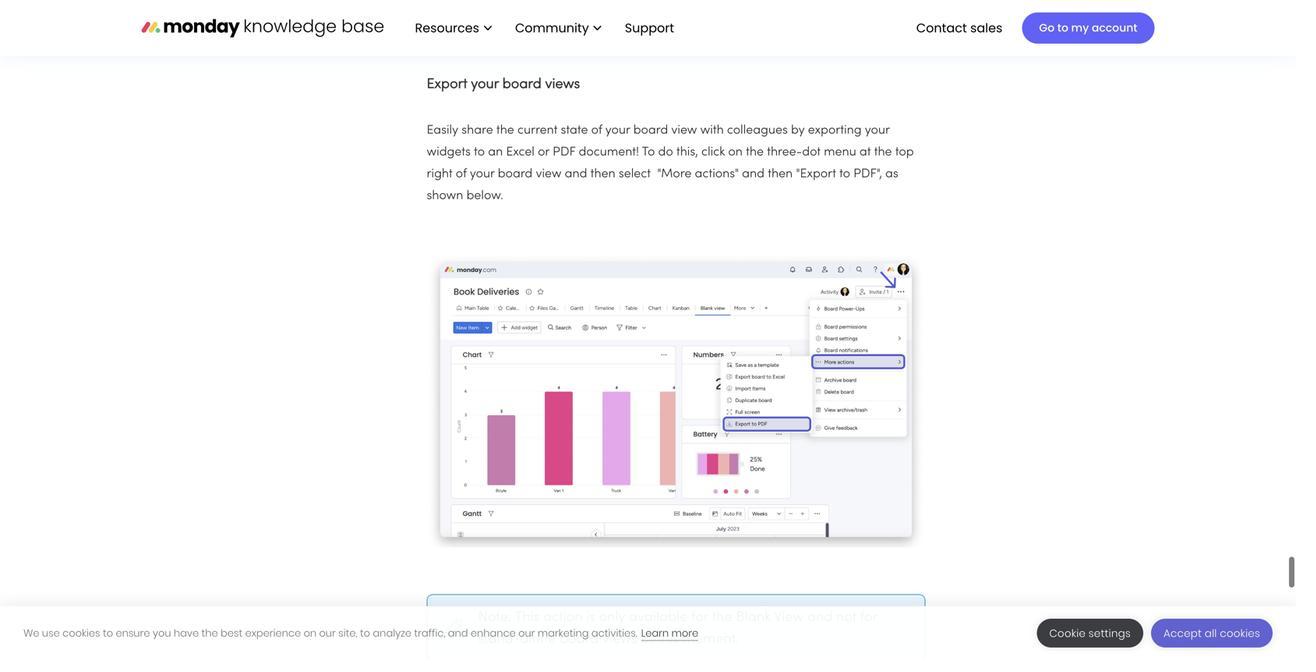 Task type: vqa. For each thing, say whether or not it's contained in the screenshot.
"at" inside the This action is only available for the Blank View and not for stand-alone board views at this moment.
yes



Task type: locate. For each thing, give the bounding box(es) containing it.
not
[[836, 611, 856, 624]]

of
[[591, 125, 602, 136], [456, 168, 467, 180]]

1 horizontal spatial then
[[768, 168, 793, 180]]

resources link
[[407, 15, 500, 41]]

1 horizontal spatial of
[[591, 125, 602, 136]]

then down document!
[[590, 168, 615, 180]]

activities.
[[591, 626, 637, 640]]

cookies right use
[[62, 626, 100, 640]]

board
[[502, 78, 541, 91], [633, 125, 668, 136], [498, 168, 533, 180], [560, 633, 599, 646]]

then down three-
[[768, 168, 793, 180]]

sales
[[970, 19, 1003, 36]]

view
[[671, 125, 697, 136], [536, 168, 562, 180]]

export your board views
[[427, 78, 580, 91]]

1 horizontal spatial view
[[671, 125, 697, 136]]

on right click
[[728, 146, 743, 158]]

of right right
[[456, 168, 467, 180]]

main element
[[399, 0, 1155, 56]]

your right exporting
[[865, 125, 890, 136]]

exporting
[[808, 125, 862, 136]]

this
[[515, 611, 540, 624]]

1 vertical spatial of
[[456, 168, 467, 180]]

available
[[629, 611, 688, 624]]

the
[[496, 125, 514, 136], [746, 146, 764, 158], [874, 146, 892, 158], [712, 611, 732, 624], [201, 626, 218, 640]]

0 horizontal spatial of
[[456, 168, 467, 180]]

list containing resources
[[399, 0, 687, 56]]

learn more link
[[641, 626, 698, 641]]

stand-
[[478, 633, 520, 646]]

to left the ensure on the bottom
[[103, 626, 113, 640]]

1 vertical spatial on
[[304, 626, 317, 640]]

action
[[543, 611, 582, 624]]

by
[[791, 125, 805, 136]]

excel
[[506, 146, 535, 158]]

dialog
[[0, 606, 1296, 660]]

0 horizontal spatial on
[[304, 626, 317, 640]]

resources
[[415, 19, 479, 36]]

view down or
[[536, 168, 562, 180]]

use
[[42, 626, 60, 640]]

our down this at the left bottom
[[518, 626, 535, 640]]

1 horizontal spatial at
[[860, 146, 871, 158]]

0 horizontal spatial views
[[545, 78, 580, 91]]

cookies inside button
[[1220, 626, 1260, 641]]

top
[[895, 146, 914, 158]]

views up state
[[545, 78, 580, 91]]

0 vertical spatial of
[[591, 125, 602, 136]]

current
[[517, 125, 557, 136]]

1 for from the left
[[691, 611, 709, 624]]

go to my account
[[1039, 20, 1137, 35]]

dialog containing cookie settings
[[0, 606, 1296, 660]]

go
[[1039, 20, 1055, 35]]

marketing
[[538, 626, 589, 640]]

1 vertical spatial views
[[602, 633, 637, 646]]

to right go
[[1057, 20, 1068, 35]]

views inside this action is only available for the blank view and not for stand-alone board views at this moment.
[[602, 633, 637, 646]]

2 cookies from the left
[[1220, 626, 1260, 641]]

your right export
[[471, 78, 499, 91]]

to
[[1057, 20, 1068, 35], [474, 146, 485, 158], [839, 168, 850, 180], [103, 626, 113, 640], [360, 626, 370, 640]]

for up 'more'
[[691, 611, 709, 624]]

our
[[319, 626, 336, 640], [518, 626, 535, 640]]

group 1 - 2023-02-19t115053.948.png image
[[427, 0, 925, 53]]

1 horizontal spatial cookies
[[1220, 626, 1260, 641]]

cookies right all
[[1220, 626, 1260, 641]]

moment.
[[682, 633, 739, 646]]

1 horizontal spatial views
[[602, 633, 637, 646]]

my
[[1071, 20, 1089, 35]]

views down only at the bottom of page
[[602, 633, 637, 646]]

our left site,
[[319, 626, 336, 640]]

0 horizontal spatial cookies
[[62, 626, 100, 640]]

with
[[700, 125, 724, 136]]

community
[[515, 19, 589, 36]]

you
[[153, 626, 171, 640]]

and right actions" on the right top
[[742, 168, 765, 180]]

and
[[565, 168, 587, 180], [742, 168, 765, 180], [807, 611, 833, 624], [448, 626, 468, 640]]

1 horizontal spatial our
[[518, 626, 535, 640]]

below.
[[467, 190, 503, 202]]

then
[[590, 168, 615, 180], [768, 168, 793, 180]]

cookie
[[1049, 626, 1086, 641]]

easily
[[427, 125, 458, 136]]

or
[[538, 146, 549, 158]]

0 vertical spatial on
[[728, 146, 743, 158]]

your up below.
[[470, 168, 495, 180]]

0 vertical spatial at
[[860, 146, 871, 158]]

board up "to"
[[633, 125, 668, 136]]

settings
[[1089, 626, 1131, 641]]

1 vertical spatial view
[[536, 168, 562, 180]]

and down pdf
[[565, 168, 587, 180]]

this,
[[676, 146, 698, 158]]

cookie settings button
[[1037, 619, 1143, 648]]

on right experience
[[304, 626, 317, 640]]

cookies
[[62, 626, 100, 640], [1220, 626, 1260, 641]]

1 then from the left
[[590, 168, 615, 180]]

and right traffic,
[[448, 626, 468, 640]]

at left the this
[[641, 633, 654, 646]]

of right state
[[591, 125, 602, 136]]

1 vertical spatial at
[[641, 633, 654, 646]]

at up pdf",
[[860, 146, 871, 158]]

at
[[860, 146, 871, 158], [641, 633, 654, 646]]

board inside this action is only available for the blank view and not for stand-alone board views at this moment.
[[560, 633, 599, 646]]

on
[[728, 146, 743, 158], [304, 626, 317, 640]]

export
[[427, 78, 467, 91]]

at inside easily share the current state of your board view with colleagues by exporting your widgets to an excel or pdf document! to do this, click on the three-dot menu at the top right of your board view and then select  "more actions" and then "export to pdf", as shown below.
[[860, 146, 871, 158]]

2 then from the left
[[768, 168, 793, 180]]

note:
[[478, 611, 515, 624]]

the up moment.
[[712, 611, 732, 624]]

1 cookies from the left
[[62, 626, 100, 640]]

this action is only available for the blank view and not for stand-alone board views at this moment.
[[478, 611, 877, 646]]

for right not
[[860, 611, 877, 624]]

shown
[[427, 190, 463, 202]]

1 horizontal spatial for
[[860, 611, 877, 624]]

at inside this action is only available for the blank view and not for stand-alone board views at this moment.
[[641, 633, 654, 646]]

we
[[23, 626, 39, 640]]

to
[[642, 146, 655, 158]]

for
[[691, 611, 709, 624], [860, 611, 877, 624]]

0 horizontal spatial for
[[691, 611, 709, 624]]

easily share the current state of your board view with colleagues by exporting your widgets to an excel or pdf document! to do this, click on the three-dot menu at the top right of your board view and then select  "more actions" and then "export to pdf", as shown below.
[[427, 125, 914, 202]]

to right site,
[[360, 626, 370, 640]]

view up this,
[[671, 125, 697, 136]]

board down is
[[560, 633, 599, 646]]

account
[[1092, 20, 1137, 35]]

0 horizontal spatial at
[[641, 633, 654, 646]]

best
[[221, 626, 243, 640]]

contact
[[916, 19, 967, 36]]

views
[[545, 78, 580, 91], [602, 633, 637, 646]]

support link
[[617, 15, 687, 41], [625, 19, 679, 36]]

cookies for use
[[62, 626, 100, 640]]

1 horizontal spatial on
[[728, 146, 743, 158]]

and left not
[[807, 611, 833, 624]]

0 horizontal spatial then
[[590, 168, 615, 180]]

list
[[399, 0, 687, 56]]

widgets
[[427, 146, 471, 158]]

to down menu
[[839, 168, 850, 180]]

right
[[427, 168, 452, 180]]

your
[[471, 78, 499, 91], [605, 125, 630, 136], [865, 125, 890, 136], [470, 168, 495, 180]]

0 horizontal spatial our
[[319, 626, 336, 640]]

cookie settings
[[1049, 626, 1131, 641]]

go to my account link
[[1022, 12, 1155, 44]]



Task type: describe. For each thing, give the bounding box(es) containing it.
alone
[[520, 633, 556, 646]]

do
[[658, 146, 673, 158]]

have
[[174, 626, 199, 640]]

your up document!
[[605, 125, 630, 136]]

accept all cookies
[[1164, 626, 1260, 641]]

to left the an on the left
[[474, 146, 485, 158]]

contact sales
[[916, 19, 1003, 36]]

accept all cookies button
[[1151, 619, 1273, 648]]

2 our from the left
[[518, 626, 535, 640]]

group image
[[427, 254, 925, 547]]

learn
[[641, 626, 669, 640]]

three-
[[767, 146, 802, 158]]

share
[[462, 125, 493, 136]]

dot
[[802, 146, 821, 158]]

monday.com logo image
[[141, 11, 384, 44]]

the left top
[[874, 146, 892, 158]]

the down colleagues
[[746, 146, 764, 158]]

traffic,
[[414, 626, 445, 640]]

and inside this action is only available for the blank view and not for stand-alone board views at this moment.
[[807, 611, 833, 624]]

analyze
[[373, 626, 411, 640]]

view
[[774, 611, 804, 624]]

to inside main element
[[1057, 20, 1068, 35]]

the inside this action is only available for the blank view and not for stand-alone board views at this moment.
[[712, 611, 732, 624]]

on inside dialog
[[304, 626, 317, 640]]

more
[[671, 626, 698, 640]]

pdf",
[[854, 168, 882, 180]]

enhance
[[471, 626, 516, 640]]

only
[[599, 611, 625, 624]]

blank
[[736, 611, 771, 624]]

on inside easily share the current state of your board view with colleagues by exporting your widgets to an excel or pdf document! to do this, click on the three-dot menu at the top right of your board view and then select  "more actions" and then "export to pdf", as shown below.
[[728, 146, 743, 158]]

0 horizontal spatial view
[[536, 168, 562, 180]]

site,
[[338, 626, 357, 640]]

0 vertical spatial views
[[545, 78, 580, 91]]

board down excel
[[498, 168, 533, 180]]

community link
[[507, 15, 609, 41]]

click
[[701, 146, 725, 158]]

menu
[[824, 146, 856, 158]]

is
[[586, 611, 595, 624]]

cookies for all
[[1220, 626, 1260, 641]]

colleagues
[[727, 125, 788, 136]]

1 our from the left
[[319, 626, 336, 640]]

document!
[[579, 146, 639, 158]]

the left best
[[201, 626, 218, 640]]

0 vertical spatial view
[[671, 125, 697, 136]]

accept
[[1164, 626, 1202, 641]]

board up current
[[502, 78, 541, 91]]

the up the an on the left
[[496, 125, 514, 136]]

this
[[657, 633, 679, 646]]

support
[[625, 19, 674, 36]]

"export
[[796, 168, 836, 180]]

pdf
[[553, 146, 575, 158]]

all
[[1205, 626, 1217, 641]]

actions"
[[695, 168, 739, 180]]

as
[[885, 168, 898, 180]]

2 for from the left
[[860, 611, 877, 624]]

state
[[561, 125, 588, 136]]

an
[[488, 146, 503, 158]]

"more
[[657, 168, 692, 180]]

ensure
[[116, 626, 150, 640]]

experience
[[245, 626, 301, 640]]

we use cookies to ensure you have the best experience on our site, to analyze traffic, and enhance our marketing activities. learn more
[[23, 626, 698, 640]]

contact sales link
[[909, 15, 1010, 41]]



